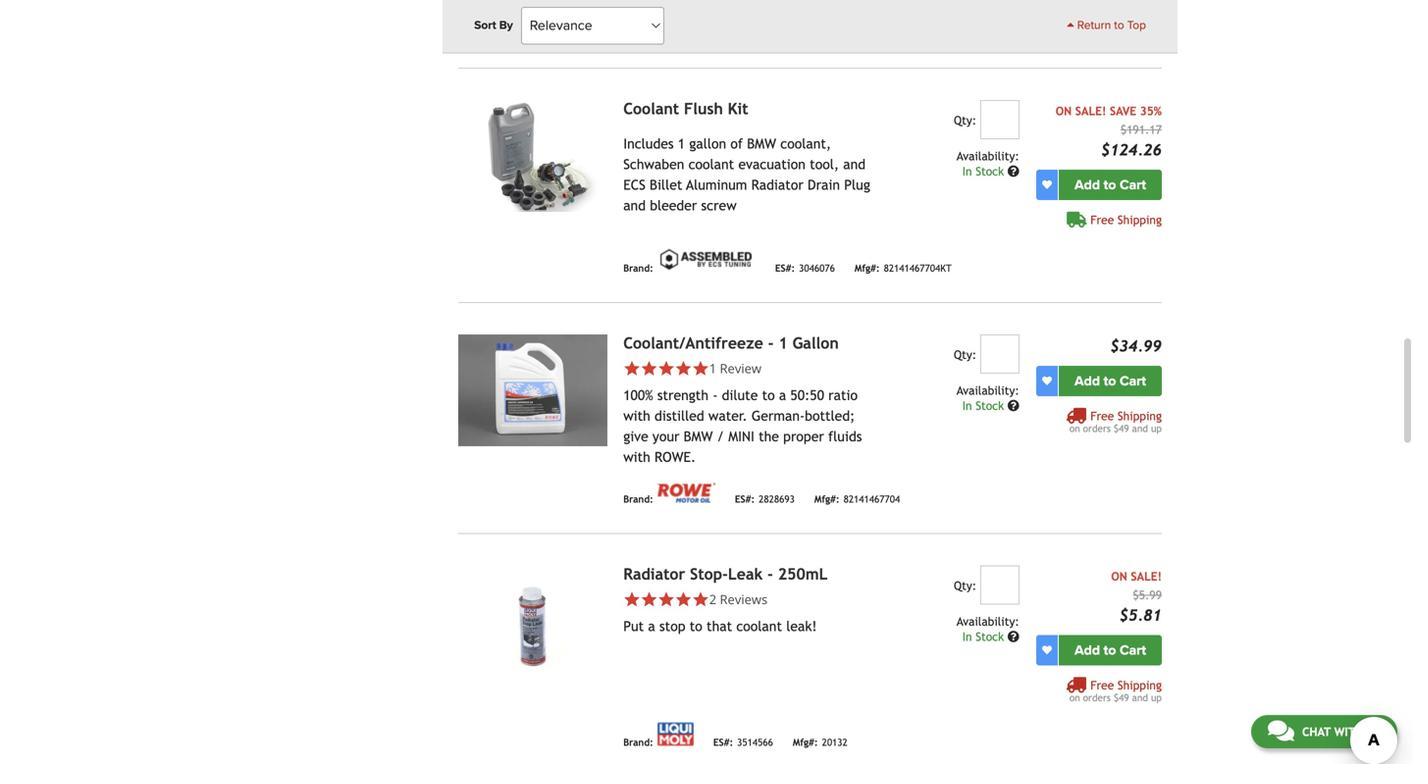 Task type: vqa. For each thing, say whether or not it's contained in the screenshot.
the Sort
yes



Task type: describe. For each thing, give the bounding box(es) containing it.
proper
[[784, 429, 824, 444]]

add to cart button for $124.26
[[1059, 170, 1162, 200]]

flush
[[684, 99, 723, 118]]

gallon
[[690, 136, 727, 151]]

50:50
[[791, 388, 825, 403]]

of
[[731, 136, 743, 151]]

1 in stock from the top
[[963, 164, 1008, 178]]

gallon
[[793, 334, 839, 352]]

rowe.
[[655, 449, 696, 465]]

in for radiator stop-leak - 250ml
[[963, 630, 973, 644]]

1 2 reviews link from the left
[[624, 591, 877, 608]]

leak!
[[787, 619, 817, 634]]

star image up 'put'
[[624, 591, 641, 608]]

availability: for on sale!
[[957, 615, 1020, 629]]

bmw inside includes 1 gallon of bmw coolant, schwaben coolant evacuation tool, and ecs billet aluminum radiator drain plug and bleeder screw
[[747, 136, 777, 151]]

0 vertical spatial with
[[624, 408, 651, 424]]

1 vertical spatial with
[[624, 449, 651, 465]]

/
[[717, 429, 725, 444]]

2 reviews
[[709, 591, 768, 608]]

cart for $124.26
[[1120, 176, 1147, 193]]

35%
[[1141, 104, 1162, 118]]

20132
[[822, 737, 848, 749]]

$34.99
[[1111, 337, 1162, 355]]

mfg#: 82141467704
[[815, 494, 901, 505]]

- inside 100% strength - dilute to a 50:50 ratio with distilled water. german-bottled; give your bmw / mini the proper fluids with rowe.
[[713, 388, 718, 403]]

a inside 100% strength - dilute to a 50:50 ratio with distilled water. german-bottled; give your bmw / mini the proper fluids with rowe.
[[779, 388, 787, 403]]

coolant/antifreeze - 1 gallon
[[624, 334, 839, 352]]

return
[[1078, 18, 1112, 32]]

0 horizontal spatial radiator
[[624, 565, 686, 583]]

1 availability: from the top
[[957, 149, 1020, 163]]

add to wish list image
[[1043, 646, 1052, 656]]

coolant/antifreeze
[[624, 334, 764, 352]]

brand: for -
[[624, 737, 654, 749]]

strength
[[658, 388, 709, 403]]

put
[[624, 619, 644, 634]]

liqui-moly - corporate logo image
[[658, 723, 694, 746]]

screw
[[701, 198, 737, 213]]

250ml
[[778, 565, 828, 583]]

2 add to cart from the top
[[1075, 373, 1147, 390]]

chat with us
[[1303, 726, 1381, 739]]

add for $5.81
[[1075, 642, 1101, 659]]

question circle image for radiator stop-leak - 250ml
[[1008, 631, 1020, 643]]

to left 'top'
[[1115, 18, 1125, 32]]

mfg#: for gallon
[[815, 494, 840, 505]]

0 vertical spatial mfg#:
[[855, 263, 880, 274]]

on sale! $5.99 $5.81
[[1112, 570, 1162, 625]]

to left that
[[690, 619, 703, 634]]

to down on sale! $5.99 $5.81
[[1104, 642, 1117, 659]]

ecs
[[624, 177, 646, 193]]

sort
[[474, 18, 496, 32]]

1 free from the top
[[1091, 213, 1115, 227]]

$5.99
[[1133, 588, 1162, 602]]

2 orders from the top
[[1084, 692, 1111, 704]]

dilute
[[722, 388, 758, 403]]

aluminum
[[686, 177, 747, 193]]

1 up from the top
[[1152, 423, 1162, 434]]

bleeder
[[650, 198, 697, 213]]

sort by
[[474, 18, 513, 32]]

star image up stop
[[675, 591, 692, 608]]

coolant,
[[781, 136, 832, 151]]

2 add from the top
[[1075, 373, 1101, 390]]

and up plug
[[844, 156, 866, 172]]

3046076
[[799, 263, 835, 274]]

stop-
[[690, 565, 728, 583]]

1 stock from the top
[[976, 164, 1004, 178]]

schwaben
[[624, 156, 685, 172]]

es#3046076 - 82141467704kt - coolant flush kit  - includes 1 gallon of bmw coolant, schwaben coolant evacuation tool, and ecs billet aluminum radiator drain plug and bleeder screw - assembled by ecs - bmw image
[[459, 100, 608, 212]]

100%
[[624, 388, 653, 403]]

82141467704kt
[[884, 263, 952, 274]]

star image up 100%
[[641, 360, 658, 377]]

es#: for -
[[714, 737, 734, 749]]

return to top
[[1075, 18, 1147, 32]]

drain
[[808, 177, 840, 193]]

1 review
[[709, 360, 762, 377]]

1 vertical spatial 1
[[779, 334, 788, 352]]

es#3514566 - 20132 - radiator stop-leak - 250ml - put a stop to that coolant leak! - liqui-moly - audi bmw volkswagen mercedes benz mini porsche image
[[459, 566, 608, 678]]

2 free shipping on orders $49 and up from the top
[[1070, 679, 1162, 704]]

100% strength - dilute to a 50:50 ratio with distilled water. german-bottled; give your bmw / mini the proper fluids with rowe.
[[624, 388, 862, 465]]

1 inside includes 1 gallon of bmw coolant, schwaben coolant evacuation tool, and ecs billet aluminum radiator drain plug and bleeder screw
[[678, 136, 685, 151]]

radiator stop-leak - 250ml link
[[624, 565, 828, 583]]

mfg#: 82141467704kt
[[855, 263, 952, 274]]

chat with us link
[[1252, 716, 1398, 749]]

water.
[[709, 408, 748, 424]]

that
[[707, 619, 733, 634]]

brand: for gallon
[[624, 494, 654, 505]]

1 shipping from the top
[[1118, 213, 1162, 227]]

give
[[624, 429, 649, 444]]

distilled
[[655, 408, 705, 424]]

in stock for $34.99
[[963, 399, 1008, 413]]

es#: 3046076
[[775, 263, 835, 274]]

on for $5.81
[[1112, 570, 1128, 583]]

star image up 100%
[[624, 360, 641, 377]]

star image down the coolant/antifreeze
[[692, 360, 709, 377]]

2 add to cart button from the top
[[1059, 366, 1162, 396]]



Task type: locate. For each thing, give the bounding box(es) containing it.
2 brand: from the top
[[624, 494, 654, 505]]

3 brand: from the top
[[624, 737, 654, 749]]

brand: left rowe - corporate logo
[[624, 494, 654, 505]]

mfg#:
[[855, 263, 880, 274], [815, 494, 840, 505], [793, 737, 818, 749]]

qty:
[[954, 113, 977, 127], [954, 348, 977, 362], [954, 579, 977, 593]]

2 vertical spatial add to cart button
[[1059, 635, 1162, 666]]

mfg#: left 82141467704
[[815, 494, 840, 505]]

a right 'put'
[[648, 619, 656, 634]]

1 vertical spatial in stock
[[963, 399, 1008, 413]]

1 1 review link from the left
[[624, 360, 877, 377]]

1 add to cart button from the top
[[1059, 170, 1162, 200]]

1 vertical spatial question circle image
[[1008, 631, 1020, 643]]

1 left the "review"
[[709, 360, 717, 377]]

to down $34.99
[[1104, 373, 1117, 390]]

es#: left 3046076
[[775, 263, 795, 274]]

and down $34.99
[[1133, 423, 1149, 434]]

star image up 'strength'
[[675, 360, 692, 377]]

add to cart button down $34.99
[[1059, 366, 1162, 396]]

add to wish list image
[[1043, 180, 1052, 190], [1043, 376, 1052, 386]]

$124.26
[[1101, 141, 1162, 159]]

0 vertical spatial up
[[1152, 423, 1162, 434]]

on inside on sale! $5.99 $5.81
[[1112, 570, 1128, 583]]

2828693
[[759, 494, 795, 505]]

1 left gallon on the top of the page
[[678, 136, 685, 151]]

bmw left /
[[684, 429, 713, 444]]

2 stock from the top
[[976, 399, 1004, 413]]

assembled by ecs - corporate logo image
[[658, 247, 756, 272]]

0 vertical spatial stock
[[976, 164, 1004, 178]]

0 horizontal spatial on
[[1056, 104, 1072, 118]]

mfg#: right 3046076
[[855, 263, 880, 274]]

star image up 'put'
[[641, 591, 658, 608]]

2 vertical spatial in stock
[[963, 630, 1008, 644]]

0 vertical spatial orders
[[1084, 423, 1111, 434]]

0 vertical spatial bmw
[[747, 136, 777, 151]]

1
[[678, 136, 685, 151], [779, 334, 788, 352], [709, 360, 717, 377]]

1 review link
[[624, 360, 877, 377], [709, 360, 762, 377]]

0 vertical spatial brand:
[[624, 263, 654, 274]]

on inside on sale!                         save 35% $191.17 $124.26
[[1056, 104, 1072, 118]]

1 vertical spatial sale!
[[1131, 570, 1162, 583]]

2 question circle image from the top
[[1008, 631, 1020, 643]]

0 vertical spatial a
[[779, 388, 787, 403]]

add to cart button down $5.81
[[1059, 635, 1162, 666]]

1 qty: from the top
[[954, 113, 977, 127]]

1 vertical spatial add to cart button
[[1059, 366, 1162, 396]]

1 horizontal spatial coolant
[[737, 619, 782, 634]]

es#: 2828693
[[735, 494, 795, 505]]

1 add from the top
[[1075, 176, 1101, 193]]

brand: left liqui-moly - corporate logo
[[624, 737, 654, 749]]

0 vertical spatial radiator
[[752, 177, 804, 193]]

2 in stock from the top
[[963, 399, 1008, 413]]

coolant/antifreeze - 1 gallon link
[[624, 334, 839, 352]]

billet
[[650, 177, 683, 193]]

$49
[[1114, 423, 1130, 434], [1114, 692, 1130, 704]]

0 horizontal spatial es#:
[[714, 737, 734, 749]]

sale! left save
[[1076, 104, 1107, 118]]

to up the german-
[[762, 388, 775, 403]]

1 vertical spatial availability:
[[957, 384, 1020, 397]]

1 on from the top
[[1070, 423, 1081, 434]]

0 vertical spatial in stock
[[963, 164, 1008, 178]]

stock for $34.99
[[976, 399, 1004, 413]]

1 vertical spatial mfg#:
[[815, 494, 840, 505]]

0 vertical spatial qty:
[[954, 113, 977, 127]]

add to cart up free shipping
[[1075, 176, 1147, 193]]

1 vertical spatial orders
[[1084, 692, 1111, 704]]

radiator down the evacuation
[[752, 177, 804, 193]]

return to top link
[[1067, 17, 1147, 34]]

$191.17
[[1121, 122, 1162, 136]]

3 in stock from the top
[[963, 630, 1008, 644]]

1 add to wish list image from the top
[[1043, 180, 1052, 190]]

- up water. at the right
[[713, 388, 718, 403]]

coolant down reviews
[[737, 619, 782, 634]]

bottled;
[[805, 408, 855, 424]]

0 horizontal spatial a
[[648, 619, 656, 634]]

0 vertical spatial add to cart
[[1075, 176, 1147, 193]]

and down $5.81
[[1133, 692, 1149, 704]]

2 vertical spatial 1
[[709, 360, 717, 377]]

question circle image for coolant flush kit
[[1008, 165, 1020, 177]]

shipping down $5.81
[[1118, 679, 1162, 692]]

shipping down $124.26
[[1118, 213, 1162, 227]]

sale! inside on sale! $5.99 $5.81
[[1131, 570, 1162, 583]]

1 vertical spatial -
[[713, 388, 718, 403]]

1 vertical spatial coolant
[[737, 619, 782, 634]]

radiator
[[752, 177, 804, 193], [624, 565, 686, 583]]

2 2 reviews link from the left
[[709, 591, 768, 608]]

in stock for on sale!
[[963, 630, 1008, 644]]

0 horizontal spatial 1
[[678, 136, 685, 151]]

1 vertical spatial es#:
[[735, 494, 755, 505]]

1 orders from the top
[[1084, 423, 1111, 434]]

on
[[1070, 423, 1081, 434], [1070, 692, 1081, 704]]

2 horizontal spatial 1
[[779, 334, 788, 352]]

add to cart button
[[1059, 170, 1162, 200], [1059, 366, 1162, 396], [1059, 635, 1162, 666]]

free shipping
[[1091, 213, 1162, 227]]

on left save
[[1056, 104, 1072, 118]]

free down $124.26
[[1091, 213, 1115, 227]]

2 vertical spatial availability:
[[957, 615, 1020, 629]]

availability: for $34.99
[[957, 384, 1020, 397]]

with up give
[[624, 408, 651, 424]]

to up free shipping
[[1104, 176, 1117, 193]]

2 vertical spatial es#:
[[714, 737, 734, 749]]

0 vertical spatial on
[[1070, 423, 1081, 434]]

fluids
[[829, 429, 862, 444]]

1 vertical spatial on
[[1112, 570, 1128, 583]]

3 free from the top
[[1091, 679, 1115, 692]]

- left gallon
[[768, 334, 774, 352]]

the
[[759, 429, 779, 444]]

add to cart for $124.26
[[1075, 176, 1147, 193]]

1 vertical spatial cart
[[1120, 373, 1147, 390]]

1 vertical spatial qty:
[[954, 348, 977, 362]]

question circle image
[[1008, 165, 1020, 177], [1008, 631, 1020, 643]]

1 vertical spatial free shipping on orders $49 and up
[[1070, 679, 1162, 704]]

coolant
[[689, 156, 735, 172], [737, 619, 782, 634]]

2 vertical spatial stock
[[976, 630, 1004, 644]]

2
[[709, 591, 717, 608]]

2 $49 from the top
[[1114, 692, 1130, 704]]

put a stop to that coolant leak!
[[624, 619, 817, 634]]

free down $34.99
[[1091, 409, 1115, 423]]

1 horizontal spatial on
[[1112, 570, 1128, 583]]

free shipping on orders $49 and up down $34.99
[[1070, 409, 1162, 434]]

0 vertical spatial question circle image
[[1008, 165, 1020, 177]]

2 free from the top
[[1091, 409, 1115, 423]]

1 horizontal spatial radiator
[[752, 177, 804, 193]]

star image up 'strength'
[[658, 360, 675, 377]]

add to cart down $5.81
[[1075, 642, 1147, 659]]

1 vertical spatial shipping
[[1118, 409, 1162, 423]]

2 cart from the top
[[1120, 373, 1147, 390]]

es#: left 2828693
[[735, 494, 755, 505]]

2 vertical spatial cart
[[1120, 642, 1147, 659]]

0 vertical spatial shipping
[[1118, 213, 1162, 227]]

star image down stop-
[[692, 591, 709, 608]]

mfg#: for -
[[793, 737, 818, 749]]

None number field
[[981, 100, 1020, 139], [981, 335, 1020, 374], [981, 566, 1020, 605], [981, 100, 1020, 139], [981, 335, 1020, 374], [981, 566, 1020, 605]]

includes 1 gallon of bmw coolant, schwaben coolant evacuation tool, and ecs billet aluminum radiator drain plug and bleeder screw
[[624, 136, 871, 213]]

3 add from the top
[[1075, 642, 1101, 659]]

2 up from the top
[[1152, 692, 1162, 704]]

0 horizontal spatial coolant
[[689, 156, 735, 172]]

add for $124.26
[[1075, 176, 1101, 193]]

add
[[1075, 176, 1101, 193], [1075, 373, 1101, 390], [1075, 642, 1101, 659]]

save
[[1110, 104, 1137, 118]]

1 free shipping on orders $49 and up from the top
[[1070, 409, 1162, 434]]

1 vertical spatial brand:
[[624, 494, 654, 505]]

0 horizontal spatial bmw
[[684, 429, 713, 444]]

2 vertical spatial add
[[1075, 642, 1101, 659]]

qty: for coolant flush kit
[[954, 113, 977, 127]]

in
[[963, 164, 973, 178], [963, 399, 973, 413], [963, 630, 973, 644]]

qty: for coolant/antifreeze - 1 gallon
[[954, 348, 977, 362]]

2 qty: from the top
[[954, 348, 977, 362]]

0 vertical spatial $49
[[1114, 423, 1130, 434]]

by
[[499, 18, 513, 32]]

radiator left stop-
[[624, 565, 686, 583]]

cart down $124.26
[[1120, 176, 1147, 193]]

free shipping on orders $49 and up down $5.81
[[1070, 679, 1162, 704]]

in stock
[[963, 164, 1008, 178], [963, 399, 1008, 413], [963, 630, 1008, 644]]

radiator stop-leak - 250ml
[[624, 565, 828, 583]]

82141467704
[[844, 494, 901, 505]]

german-
[[752, 408, 805, 424]]

rowe - corporate logo image
[[658, 483, 716, 503]]

1 vertical spatial on
[[1070, 692, 1081, 704]]

sale! for $124.26
[[1076, 104, 1107, 118]]

top
[[1128, 18, 1147, 32]]

star image
[[624, 360, 641, 377], [658, 360, 675, 377], [692, 360, 709, 377], [624, 591, 641, 608], [675, 591, 692, 608]]

ratio
[[829, 388, 858, 403]]

1 horizontal spatial bmw
[[747, 136, 777, 151]]

qty: for radiator stop-leak - 250ml
[[954, 579, 977, 593]]

up down $34.99
[[1152, 423, 1162, 434]]

1 brand: from the top
[[624, 263, 654, 274]]

add to cart for $5.81
[[1075, 642, 1147, 659]]

bmw inside 100% strength - dilute to a 50:50 ratio with distilled water. german-bottled; give your bmw / mini the proper fluids with rowe.
[[684, 429, 713, 444]]

1 horizontal spatial es#:
[[735, 494, 755, 505]]

bmw up the evacuation
[[747, 136, 777, 151]]

mini
[[729, 429, 755, 444]]

sale! inside on sale!                         save 35% $191.17 $124.26
[[1076, 104, 1107, 118]]

2 vertical spatial in
[[963, 630, 973, 644]]

radiator inside includes 1 gallon of bmw coolant, schwaben coolant evacuation tool, and ecs billet aluminum radiator drain plug and bleeder screw
[[752, 177, 804, 193]]

on
[[1056, 104, 1072, 118], [1112, 570, 1128, 583]]

with inside the chat with us link
[[1335, 726, 1364, 739]]

1 vertical spatial a
[[648, 619, 656, 634]]

2 horizontal spatial es#:
[[775, 263, 795, 274]]

with down give
[[624, 449, 651, 465]]

es#:
[[775, 263, 795, 274], [735, 494, 755, 505], [714, 737, 734, 749]]

2 shipping from the top
[[1118, 409, 1162, 423]]

add to cart button for $5.81
[[1059, 635, 1162, 666]]

evacuation
[[739, 156, 806, 172]]

free down on sale! $5.99 $5.81
[[1091, 679, 1115, 692]]

up
[[1152, 423, 1162, 434], [1152, 692, 1162, 704]]

es#2828693 - 82141467704 - coolant/antifreeze - 1 gallon - 100% strength - dilute to a 50:50 ratio with distilled water. german-bottled; give your bmw / mini the proper fluids with rowe. - rowe - bmw mini image
[[459, 335, 608, 446]]

0 vertical spatial -
[[768, 334, 774, 352]]

cart
[[1120, 176, 1147, 193], [1120, 373, 1147, 390], [1120, 642, 1147, 659]]

availability:
[[957, 149, 1020, 163], [957, 384, 1020, 397], [957, 615, 1020, 629]]

2 vertical spatial free
[[1091, 679, 1115, 692]]

with left us
[[1335, 726, 1364, 739]]

brand:
[[624, 263, 654, 274], [624, 494, 654, 505], [624, 737, 654, 749]]

on sale!                         save 35% $191.17 $124.26
[[1056, 104, 1162, 159]]

2 vertical spatial shipping
[[1118, 679, 1162, 692]]

es#: for gallon
[[735, 494, 755, 505]]

0 vertical spatial add to wish list image
[[1043, 180, 1052, 190]]

reviews
[[720, 591, 768, 608]]

3 stock from the top
[[976, 630, 1004, 644]]

2 reviews link
[[624, 591, 877, 608], [709, 591, 768, 608]]

brand: left assembled by ecs - corporate logo
[[624, 263, 654, 274]]

stop
[[660, 619, 686, 634]]

and down ecs
[[624, 198, 646, 213]]

0 vertical spatial 1
[[678, 136, 685, 151]]

question circle image
[[1008, 400, 1020, 412]]

0 vertical spatial sale!
[[1076, 104, 1107, 118]]

includes
[[624, 136, 674, 151]]

3514566
[[737, 737, 773, 749]]

1 vertical spatial stock
[[976, 399, 1004, 413]]

stock
[[976, 164, 1004, 178], [976, 399, 1004, 413], [976, 630, 1004, 644]]

$49 down $5.81
[[1114, 692, 1130, 704]]

1 vertical spatial free
[[1091, 409, 1115, 423]]

in for coolant flush kit
[[963, 164, 973, 178]]

mfg#: left 20132
[[793, 737, 818, 749]]

0 vertical spatial coolant
[[689, 156, 735, 172]]

chat
[[1303, 726, 1331, 739]]

1 in from the top
[[963, 164, 973, 178]]

review
[[720, 360, 762, 377]]

0 vertical spatial on
[[1056, 104, 1072, 118]]

sale! up '$5.99'
[[1131, 570, 1162, 583]]

2 vertical spatial brand:
[[624, 737, 654, 749]]

2 in from the top
[[963, 399, 973, 413]]

sale! for $5.81
[[1131, 570, 1162, 583]]

1 review link up dilute
[[624, 360, 877, 377]]

add to cart button up free shipping
[[1059, 170, 1162, 200]]

cart for $5.81
[[1120, 642, 1147, 659]]

us
[[1367, 726, 1381, 739]]

mfg#: 20132
[[793, 737, 848, 749]]

bmw
[[747, 136, 777, 151], [684, 429, 713, 444]]

1 vertical spatial add to cart
[[1075, 373, 1147, 390]]

on up $5.81
[[1112, 570, 1128, 583]]

0 vertical spatial add
[[1075, 176, 1101, 193]]

shipping
[[1118, 213, 1162, 227], [1118, 409, 1162, 423], [1118, 679, 1162, 692]]

1 vertical spatial bmw
[[684, 429, 713, 444]]

2 1 review link from the left
[[709, 360, 762, 377]]

tool,
[[810, 156, 839, 172]]

2 add to wish list image from the top
[[1043, 376, 1052, 386]]

coolant flush kit link
[[624, 99, 749, 118]]

es#: left 3514566 at bottom
[[714, 737, 734, 749]]

-
[[768, 334, 774, 352], [713, 388, 718, 403], [768, 565, 774, 583]]

1 review link down the coolant/antifreeze - 1 gallon
[[709, 360, 762, 377]]

shipping down $34.99
[[1118, 409, 1162, 423]]

caret up image
[[1067, 19, 1075, 30]]

sale!
[[1076, 104, 1107, 118], [1131, 570, 1162, 583]]

cart down $34.99
[[1120, 373, 1147, 390]]

2 availability: from the top
[[957, 384, 1020, 397]]

with
[[624, 408, 651, 424], [624, 449, 651, 465], [1335, 726, 1364, 739]]

to inside 100% strength - dilute to a 50:50 ratio with distilled water. german-bottled; give your bmw / mini the proper fluids with rowe.
[[762, 388, 775, 403]]

0 vertical spatial add to cart button
[[1059, 170, 1162, 200]]

1 horizontal spatial sale!
[[1131, 570, 1162, 583]]

3 cart from the top
[[1120, 642, 1147, 659]]

1 cart from the top
[[1120, 176, 1147, 193]]

coolant inside includes 1 gallon of bmw coolant, schwaben coolant evacuation tool, and ecs billet aluminum radiator drain plug and bleeder screw
[[689, 156, 735, 172]]

comments image
[[1268, 720, 1295, 743]]

mishimoto - corporate logo image
[[658, 26, 756, 37]]

stock for on sale!
[[976, 630, 1004, 644]]

coolant flush kit
[[624, 99, 749, 118]]

$49 down $34.99
[[1114, 423, 1130, 434]]

0 vertical spatial availability:
[[957, 149, 1020, 163]]

to
[[1115, 18, 1125, 32], [1104, 176, 1117, 193], [1104, 373, 1117, 390], [762, 388, 775, 403], [690, 619, 703, 634], [1104, 642, 1117, 659]]

0 vertical spatial cart
[[1120, 176, 1147, 193]]

a up the german-
[[779, 388, 787, 403]]

2 vertical spatial add to cart
[[1075, 642, 1147, 659]]

star image up stop
[[658, 591, 675, 608]]

$5.81
[[1120, 606, 1162, 625]]

3 qty: from the top
[[954, 579, 977, 593]]

2 vertical spatial -
[[768, 565, 774, 583]]

1 horizontal spatial a
[[779, 388, 787, 403]]

a
[[779, 388, 787, 403], [648, 619, 656, 634]]

2 on from the top
[[1070, 692, 1081, 704]]

add to cart down $34.99
[[1075, 373, 1147, 390]]

leak
[[728, 565, 763, 583]]

your
[[653, 429, 680, 444]]

0 vertical spatial es#:
[[775, 263, 795, 274]]

1 vertical spatial add
[[1075, 373, 1101, 390]]

1 vertical spatial add to wish list image
[[1043, 376, 1052, 386]]

up down $5.81
[[1152, 692, 1162, 704]]

and
[[844, 156, 866, 172], [624, 198, 646, 213], [1133, 423, 1149, 434], [1133, 692, 1149, 704]]

0 vertical spatial in
[[963, 164, 973, 178]]

on for $124.26
[[1056, 104, 1072, 118]]

2 vertical spatial with
[[1335, 726, 1364, 739]]

coolant down gallon on the top of the page
[[689, 156, 735, 172]]

3 availability: from the top
[[957, 615, 1020, 629]]

- right leak
[[768, 565, 774, 583]]

3 shipping from the top
[[1118, 679, 1162, 692]]

3 add to cart button from the top
[[1059, 635, 1162, 666]]

0 horizontal spatial sale!
[[1076, 104, 1107, 118]]

0 vertical spatial free
[[1091, 213, 1115, 227]]

3 in from the top
[[963, 630, 973, 644]]

3 add to cart from the top
[[1075, 642, 1147, 659]]

cart down $5.81
[[1120, 642, 1147, 659]]

es#: 3514566
[[714, 737, 773, 749]]

plug
[[845, 177, 871, 193]]

1 vertical spatial in
[[963, 399, 973, 413]]

1 $49 from the top
[[1114, 423, 1130, 434]]

star image
[[641, 360, 658, 377], [675, 360, 692, 377], [641, 591, 658, 608], [658, 591, 675, 608], [692, 591, 709, 608]]

kit
[[728, 99, 749, 118]]

1 add to cart from the top
[[1075, 176, 1147, 193]]

1 horizontal spatial 1
[[709, 360, 717, 377]]

1 left gallon
[[779, 334, 788, 352]]

in for coolant/antifreeze - 1 gallon
[[963, 399, 973, 413]]

1 vertical spatial radiator
[[624, 565, 686, 583]]

1 question circle image from the top
[[1008, 165, 1020, 177]]

1 vertical spatial up
[[1152, 692, 1162, 704]]

2 vertical spatial qty:
[[954, 579, 977, 593]]

2 vertical spatial mfg#:
[[793, 737, 818, 749]]

coolant
[[624, 99, 679, 118]]

1 vertical spatial $49
[[1114, 692, 1130, 704]]

0 vertical spatial free shipping on orders $49 and up
[[1070, 409, 1162, 434]]



